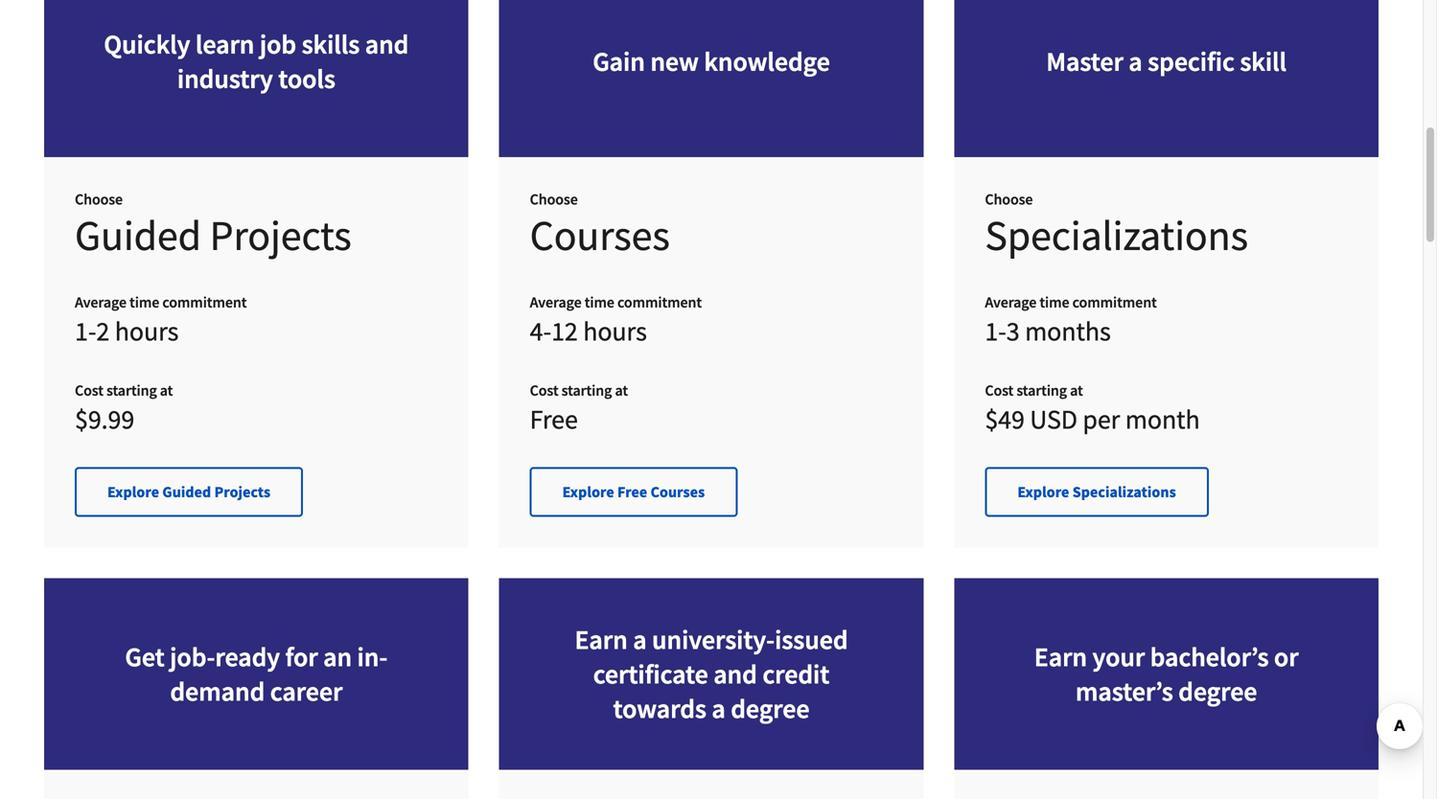 Task type: vqa. For each thing, say whether or not it's contained in the screenshot.


Task type: describe. For each thing, give the bounding box(es) containing it.
3
[[1006, 314, 1020, 348]]

starting for courses
[[561, 381, 612, 400]]

learn
[[195, 28, 254, 61]]

explore guided projects button
[[75, 467, 303, 517]]

an
[[323, 640, 352, 674]]

commitment for specializations
[[1072, 293, 1157, 312]]

ready
[[215, 640, 280, 674]]

months
[[1025, 314, 1111, 348]]

explore guided projects
[[107, 483, 271, 502]]

your
[[1092, 640, 1145, 674]]

free inside button
[[617, 483, 647, 502]]

commitment for guided
[[162, 293, 247, 312]]

master
[[1046, 45, 1123, 78]]

new
[[650, 45, 699, 78]]

quickly learn job skills and industry tools
[[104, 28, 409, 96]]

towards
[[613, 692, 706, 726]]

explore free courses link
[[530, 467, 738, 517]]

per
[[1083, 403, 1120, 436]]

earn your bachelor's or master's degree
[[1034, 640, 1299, 708]]

$49
[[985, 403, 1025, 436]]

quickly
[[104, 28, 190, 61]]

hours for guided
[[115, 314, 179, 348]]

starting for guided projects
[[106, 381, 157, 400]]

1 horizontal spatial a
[[712, 692, 725, 726]]

month
[[1125, 403, 1200, 436]]

explore free courses
[[562, 483, 705, 502]]

a for earn
[[633, 623, 647, 657]]

a for master
[[1129, 45, 1142, 78]]

guided for explore guided projects
[[162, 483, 211, 502]]

0 vertical spatial courses
[[530, 209, 670, 262]]

knowledge
[[704, 45, 830, 78]]

average time commitment 1-2 hours
[[75, 293, 247, 348]]

12
[[551, 314, 578, 348]]

projects for choose guided projects
[[210, 209, 351, 262]]

issued
[[775, 623, 848, 657]]

average time commitment 1-3 months
[[985, 293, 1157, 348]]

commitment for courses
[[617, 293, 702, 312]]

$9.99
[[75, 403, 134, 436]]

cost starting at $9.99
[[75, 381, 173, 436]]

bachelor's
[[1150, 640, 1269, 674]]

skill
[[1240, 45, 1287, 78]]

degree inside earn a university-issued certificate and credit towards a degree
[[731, 692, 810, 726]]

guided for choose guided projects
[[75, 209, 201, 262]]

explore specializations link
[[985, 467, 1209, 517]]

average for guided projects
[[75, 293, 127, 312]]

industry
[[177, 62, 273, 96]]

choose for specializations
[[985, 190, 1033, 209]]

cost for specializations
[[985, 381, 1014, 400]]

time for courses
[[585, 293, 614, 312]]

at for courses
[[615, 381, 628, 400]]

hours for courses
[[583, 314, 647, 348]]

explore specializations button
[[985, 467, 1209, 517]]



Task type: locate. For each thing, give the bounding box(es) containing it.
2 cost from the left
[[530, 381, 558, 400]]

explore free courses button
[[530, 467, 738, 517]]

demand
[[170, 675, 265, 708]]

time for specializations
[[1040, 293, 1069, 312]]

for
[[285, 640, 318, 674]]

explore down $9.99 at the left bottom of the page
[[107, 483, 159, 502]]

a up certificate
[[633, 623, 647, 657]]

1 horizontal spatial earn
[[1034, 640, 1087, 674]]

at inside cost starting at $49 usd per month
[[1070, 381, 1083, 400]]

average up 2
[[75, 293, 127, 312]]

university-
[[652, 623, 775, 657]]

average for courses
[[530, 293, 582, 312]]

job-
[[170, 640, 215, 674]]

1 cost from the left
[[75, 381, 103, 400]]

at for guided
[[160, 381, 173, 400]]

choose
[[75, 190, 123, 209], [530, 190, 578, 209], [985, 190, 1033, 209]]

specific
[[1148, 45, 1235, 78]]

specializations for explore specializations
[[1073, 483, 1176, 502]]

0 horizontal spatial earn
[[575, 623, 628, 657]]

time for guided
[[129, 293, 159, 312]]

and inside earn a university-issued certificate and credit towards a degree
[[713, 658, 757, 691]]

1 horizontal spatial average
[[530, 293, 582, 312]]

a right master
[[1129, 45, 1142, 78]]

2 1- from the left
[[985, 314, 1006, 348]]

gain
[[593, 45, 645, 78]]

explore for specializations
[[1017, 483, 1069, 502]]

a
[[1129, 45, 1142, 78], [633, 623, 647, 657], [712, 692, 725, 726]]

specializations inside button
[[1073, 483, 1176, 502]]

1 vertical spatial free
[[617, 483, 647, 502]]

choose for courses
[[530, 190, 578, 209]]

cost inside cost starting at $49 usd per month
[[985, 381, 1014, 400]]

1- for guided
[[75, 314, 96, 348]]

explore for guided projects
[[107, 483, 159, 502]]

1 horizontal spatial 1-
[[985, 314, 1006, 348]]

get job-ready for an in- demand career
[[125, 640, 388, 708]]

3 choose from the left
[[985, 190, 1033, 209]]

2 horizontal spatial at
[[1070, 381, 1083, 400]]

usd
[[1030, 403, 1078, 436]]

3 at from the left
[[1070, 381, 1083, 400]]

choose courses
[[530, 190, 670, 262]]

degree
[[1178, 675, 1257, 708], [731, 692, 810, 726]]

time inside the average time commitment 4-12 hours
[[585, 293, 614, 312]]

average inside the average time commitment 4-12 hours
[[530, 293, 582, 312]]

2 choose from the left
[[530, 190, 578, 209]]

2
[[96, 314, 110, 348]]

hours right 2
[[115, 314, 179, 348]]

3 explore from the left
[[1017, 483, 1069, 502]]

at
[[160, 381, 173, 400], [615, 381, 628, 400], [1070, 381, 1083, 400]]

2 horizontal spatial commitment
[[1072, 293, 1157, 312]]

career
[[270, 675, 343, 708]]

starting inside cost starting at free
[[561, 381, 612, 400]]

2 horizontal spatial a
[[1129, 45, 1142, 78]]

projects inside button
[[214, 483, 271, 502]]

average inside average time commitment 1-3 months
[[985, 293, 1037, 312]]

2 vertical spatial a
[[712, 692, 725, 726]]

1- for specializations
[[985, 314, 1006, 348]]

1 horizontal spatial choose
[[530, 190, 578, 209]]

earn inside earn a university-issued certificate and credit towards a degree
[[575, 623, 628, 657]]

2 hours from the left
[[583, 314, 647, 348]]

2 at from the left
[[615, 381, 628, 400]]

1 vertical spatial and
[[713, 658, 757, 691]]

master a specific skill
[[1046, 45, 1287, 78]]

3 time from the left
[[1040, 293, 1069, 312]]

3 commitment from the left
[[1072, 293, 1157, 312]]

commitment inside average time commitment 1-2 hours
[[162, 293, 247, 312]]

2 horizontal spatial average
[[985, 293, 1037, 312]]

1 horizontal spatial explore
[[562, 483, 614, 502]]

get
[[125, 640, 165, 674]]

0 horizontal spatial explore
[[107, 483, 159, 502]]

gain new knowledge
[[593, 45, 830, 78]]

3 starting from the left
[[1017, 381, 1067, 400]]

average
[[75, 293, 127, 312], [530, 293, 582, 312], [985, 293, 1037, 312]]

1- left months
[[985, 314, 1006, 348]]

at inside cost starting at $9.99
[[160, 381, 173, 400]]

1- inside average time commitment 1-3 months
[[985, 314, 1006, 348]]

and
[[365, 28, 409, 61], [713, 658, 757, 691]]

average up 3
[[985, 293, 1037, 312]]

1 horizontal spatial free
[[617, 483, 647, 502]]

specializations
[[985, 209, 1248, 262], [1073, 483, 1176, 502]]

2 time from the left
[[585, 293, 614, 312]]

earn inside earn your bachelor's or master's degree
[[1034, 640, 1087, 674]]

1 choose from the left
[[75, 190, 123, 209]]

1 time from the left
[[129, 293, 159, 312]]

courses inside button
[[651, 483, 705, 502]]

1 horizontal spatial cost
[[530, 381, 558, 400]]

1 explore from the left
[[107, 483, 159, 502]]

0 horizontal spatial choose
[[75, 190, 123, 209]]

explore specializations
[[1017, 483, 1176, 502]]

starting inside cost starting at $9.99
[[106, 381, 157, 400]]

0 vertical spatial guided
[[75, 209, 201, 262]]

4-
[[530, 314, 551, 348]]

courses
[[530, 209, 670, 262], [651, 483, 705, 502]]

cost
[[75, 381, 103, 400], [530, 381, 558, 400], [985, 381, 1014, 400]]

1- inside average time commitment 1-2 hours
[[75, 314, 96, 348]]

hours inside the average time commitment 4-12 hours
[[583, 314, 647, 348]]

1 vertical spatial courses
[[651, 483, 705, 502]]

1 horizontal spatial degree
[[1178, 675, 1257, 708]]

1 horizontal spatial hours
[[583, 314, 647, 348]]

1 at from the left
[[160, 381, 173, 400]]

choose inside the "choose specializations"
[[985, 190, 1033, 209]]

3 average from the left
[[985, 293, 1037, 312]]

at down average time commitment 1-2 hours
[[160, 381, 173, 400]]

hours inside average time commitment 1-2 hours
[[115, 314, 179, 348]]

1-
[[75, 314, 96, 348], [985, 314, 1006, 348]]

3 cost from the left
[[985, 381, 1014, 400]]

0 vertical spatial a
[[1129, 45, 1142, 78]]

1 horizontal spatial starting
[[561, 381, 612, 400]]

free inside cost starting at free
[[530, 403, 578, 436]]

starting up $9.99 at the left bottom of the page
[[106, 381, 157, 400]]

0 horizontal spatial degree
[[731, 692, 810, 726]]

0 horizontal spatial starting
[[106, 381, 157, 400]]

1 1- from the left
[[75, 314, 96, 348]]

1 horizontal spatial at
[[615, 381, 628, 400]]

job
[[260, 28, 296, 61]]

choose inside choose courses
[[530, 190, 578, 209]]

average for specializations
[[985, 293, 1037, 312]]

2 horizontal spatial starting
[[1017, 381, 1067, 400]]

0 vertical spatial free
[[530, 403, 578, 436]]

projects inside choose guided projects
[[210, 209, 351, 262]]

explore
[[107, 483, 159, 502], [562, 483, 614, 502], [1017, 483, 1069, 502]]

choose guided projects
[[75, 190, 351, 262]]

0 horizontal spatial time
[[129, 293, 159, 312]]

skills
[[302, 28, 360, 61]]

time
[[129, 293, 159, 312], [585, 293, 614, 312], [1040, 293, 1069, 312]]

degree down bachelor's
[[1178, 675, 1257, 708]]

2 commitment from the left
[[617, 293, 702, 312]]

guided inside button
[[162, 483, 211, 502]]

earn for master's
[[1034, 640, 1087, 674]]

1 horizontal spatial time
[[585, 293, 614, 312]]

0 horizontal spatial average
[[75, 293, 127, 312]]

earn
[[575, 623, 628, 657], [1034, 640, 1087, 674]]

0 horizontal spatial cost
[[75, 381, 103, 400]]

cost inside cost starting at $9.99
[[75, 381, 103, 400]]

0 vertical spatial projects
[[210, 209, 351, 262]]

average time commitment 4-12 hours
[[530, 293, 702, 348]]

projects
[[210, 209, 351, 262], [214, 483, 271, 502]]

1 vertical spatial specializations
[[1073, 483, 1176, 502]]

and down 'university-'
[[713, 658, 757, 691]]

0 vertical spatial and
[[365, 28, 409, 61]]

2 starting from the left
[[561, 381, 612, 400]]

0 horizontal spatial free
[[530, 403, 578, 436]]

1 hours from the left
[[115, 314, 179, 348]]

and right skills
[[365, 28, 409, 61]]

2 average from the left
[[530, 293, 582, 312]]

starting
[[106, 381, 157, 400], [561, 381, 612, 400], [1017, 381, 1067, 400]]

0 horizontal spatial at
[[160, 381, 173, 400]]

choose inside choose guided projects
[[75, 190, 123, 209]]

earn a university-issued certificate and credit towards a degree
[[575, 623, 848, 726]]

master's
[[1076, 675, 1173, 708]]

cost for guided projects
[[75, 381, 103, 400]]

at up usd
[[1070, 381, 1083, 400]]

0 horizontal spatial hours
[[115, 314, 179, 348]]

1 starting from the left
[[106, 381, 157, 400]]

guided
[[75, 209, 201, 262], [162, 483, 211, 502]]

commitment
[[162, 293, 247, 312], [617, 293, 702, 312], [1072, 293, 1157, 312]]

cost starting at free
[[530, 381, 628, 436]]

explore down usd
[[1017, 483, 1069, 502]]

1 commitment from the left
[[162, 293, 247, 312]]

specializations for choose specializations
[[985, 209, 1248, 262]]

and inside quickly learn job skills and industry tools
[[365, 28, 409, 61]]

2 horizontal spatial explore
[[1017, 483, 1069, 502]]

cost up $49 on the right
[[985, 381, 1014, 400]]

1 vertical spatial guided
[[162, 483, 211, 502]]

choose for guided projects
[[75, 190, 123, 209]]

earn left your
[[1034, 640, 1087, 674]]

cost starting at $49 usd per month
[[985, 381, 1200, 436]]

commitment inside average time commitment 1-3 months
[[1072, 293, 1157, 312]]

1- up cost starting at $9.99
[[75, 314, 96, 348]]

tools
[[278, 62, 335, 96]]

2 horizontal spatial choose
[[985, 190, 1033, 209]]

a right towards
[[712, 692, 725, 726]]

explore for courses
[[562, 483, 614, 502]]

choose specializations
[[985, 190, 1248, 262]]

time inside average time commitment 1-2 hours
[[129, 293, 159, 312]]

degree inside earn your bachelor's or master's degree
[[1178, 675, 1257, 708]]

certificate
[[593, 658, 708, 691]]

guided inside choose guided projects
[[75, 209, 201, 262]]

0 horizontal spatial commitment
[[162, 293, 247, 312]]

1 horizontal spatial and
[[713, 658, 757, 691]]

projects for explore guided projects
[[214, 483, 271, 502]]

1 vertical spatial projects
[[214, 483, 271, 502]]

average inside average time commitment 1-2 hours
[[75, 293, 127, 312]]

hours right the 12
[[583, 314, 647, 348]]

time inside average time commitment 1-3 months
[[1040, 293, 1069, 312]]

0 horizontal spatial a
[[633, 623, 647, 657]]

1 average from the left
[[75, 293, 127, 312]]

commitment inside the average time commitment 4-12 hours
[[617, 293, 702, 312]]

starting down the 12
[[561, 381, 612, 400]]

2 explore from the left
[[562, 483, 614, 502]]

earn for certificate
[[575, 623, 628, 657]]

or
[[1274, 640, 1299, 674]]

1 vertical spatial a
[[633, 623, 647, 657]]

2 horizontal spatial cost
[[985, 381, 1014, 400]]

starting inside cost starting at $49 usd per month
[[1017, 381, 1067, 400]]

explore inside explore free courses button
[[562, 483, 614, 502]]

explore guided projects link
[[75, 467, 303, 517]]

hours
[[115, 314, 179, 348], [583, 314, 647, 348]]

0 horizontal spatial and
[[365, 28, 409, 61]]

cost down 4-
[[530, 381, 558, 400]]

degree down credit
[[731, 692, 810, 726]]

at for specializations
[[1070, 381, 1083, 400]]

explore down cost starting at free on the left
[[562, 483, 614, 502]]

at inside cost starting at free
[[615, 381, 628, 400]]

average up the 12
[[530, 293, 582, 312]]

starting for specializations
[[1017, 381, 1067, 400]]

1 horizontal spatial commitment
[[617, 293, 702, 312]]

explore inside explore guided projects button
[[107, 483, 159, 502]]

earn up certificate
[[575, 623, 628, 657]]

cost inside cost starting at free
[[530, 381, 558, 400]]

free
[[530, 403, 578, 436], [617, 483, 647, 502]]

in-
[[357, 640, 388, 674]]

at down the average time commitment 4-12 hours
[[615, 381, 628, 400]]

cost for courses
[[530, 381, 558, 400]]

credit
[[762, 658, 830, 691]]

0 horizontal spatial 1-
[[75, 314, 96, 348]]

2 horizontal spatial time
[[1040, 293, 1069, 312]]

0 vertical spatial specializations
[[985, 209, 1248, 262]]

starting up usd
[[1017, 381, 1067, 400]]

cost up $9.99 at the left bottom of the page
[[75, 381, 103, 400]]

explore inside explore specializations button
[[1017, 483, 1069, 502]]



